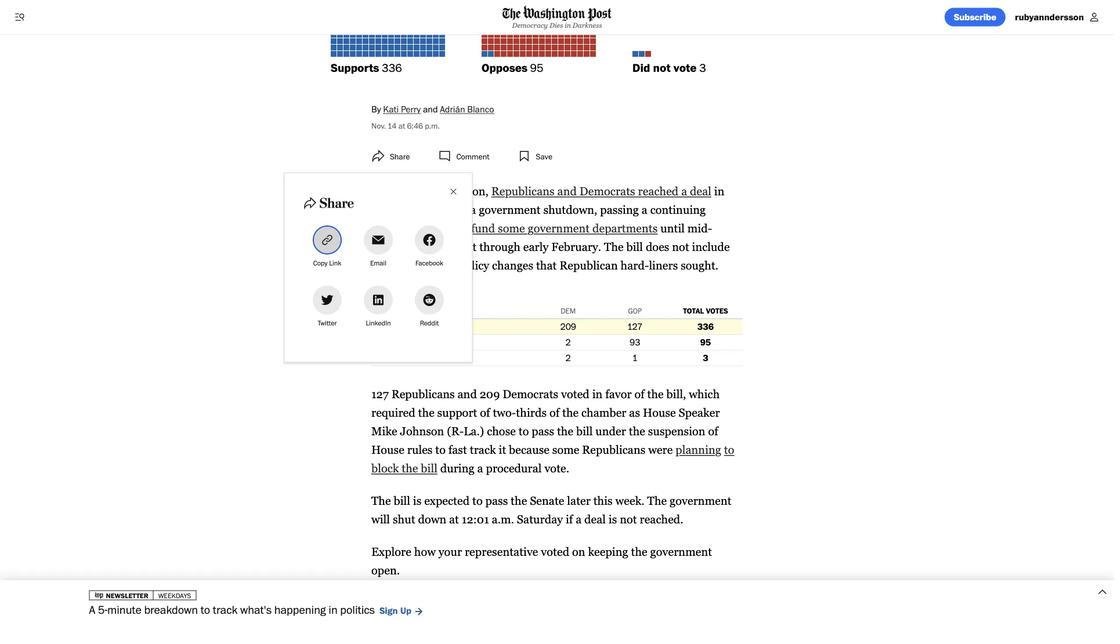 Task type: vqa. For each thing, say whether or not it's contained in the screenshot.
Did
yes



Task type: locate. For each thing, give the bounding box(es) containing it.
democrats up thirds
[[503, 388, 559, 401]]

explore
[[371, 546, 411, 559]]

the left chamber
[[562, 406, 579, 420]]

share on facebook image
[[423, 233, 436, 247]]

0 horizontal spatial will
[[371, 513, 390, 527]]

a right the 'if'
[[576, 513, 582, 527]]

house down tuesday
[[391, 203, 424, 216]]

that down early on the left top of page
[[536, 259, 557, 272]]

did for did not vote
[[376, 353, 389, 364]]

some up "through"
[[498, 222, 525, 235]]

will down avoid
[[450, 222, 468, 235]]

1
[[633, 353, 637, 364]]

to inside in the house to avoid a government shutdown, passing a continuing resolution that will
[[426, 203, 437, 216]]

at
[[399, 121, 405, 130], [449, 513, 459, 527]]

pass inside "the bill is expected to pass the senate later this week. the government will shut down at 12:01 a.m. saturday if a deal is not reached."
[[486, 495, 508, 508]]

0 vertical spatial republicans
[[491, 184, 555, 198]]

209 down dem
[[560, 321, 576, 333]]

vote
[[371, 288, 391, 299]]

republican
[[560, 259, 618, 272]]

336 down total votes
[[698, 321, 714, 333]]

on
[[572, 546, 585, 559]]

0 vertical spatial pass
[[532, 425, 554, 438]]

government inside "the bill is expected to pass the senate later this week. the government will shut down at 12:01 a.m. saturday if a deal is not reached."
[[670, 495, 732, 508]]

to left avoid
[[426, 203, 437, 216]]

0 vertical spatial track
[[470, 444, 496, 457]]

1 vertical spatial 95
[[700, 337, 711, 348]]

0 vertical spatial 336
[[382, 61, 402, 74]]

bill up hard-
[[627, 240, 643, 254]]

comment
[[456, 151, 490, 161]]

the up reached.
[[648, 495, 667, 508]]

1 vertical spatial 209
[[480, 388, 500, 401]]

the up to block the bill
[[557, 425, 574, 438]]

1 vertical spatial that
[[536, 259, 557, 272]]

will inside "the bill is expected to pass the senate later this week. the government will shut down at 12:01 a.m. saturday if a deal is not reached."
[[371, 513, 390, 527]]

share on linkedin image
[[371, 294, 385, 307]]

did for did not vote 3
[[633, 61, 650, 74]]

2 2 from the top
[[566, 353, 571, 364]]

1 vertical spatial some
[[552, 444, 580, 457]]

results
[[393, 288, 423, 299]]

suspension
[[648, 425, 706, 438]]

1 horizontal spatial will
[[450, 222, 468, 235]]

95 down total votes
[[700, 337, 711, 348]]

1 horizontal spatial vote
[[674, 61, 697, 74]]

1 vertical spatial voted
[[541, 546, 569, 559]]

vote
[[674, 61, 697, 74], [406, 353, 422, 364]]

1 horizontal spatial pass
[[532, 425, 554, 438]]

1 vertical spatial democrats
[[503, 388, 559, 401]]

save image
[[509, 145, 562, 168]]

1 vertical spatial is
[[609, 513, 617, 527]]

5-
[[98, 604, 107, 618]]

pass down thirds
[[532, 425, 554, 438]]

pass up a.m.
[[486, 495, 508, 508]]

1 vertical spatial pass
[[486, 495, 508, 508]]

some inside 127 republicans and 209 democrats voted in favor of the bill, which required the support of two-thirds of the chamber as house speaker mike johnson (r-la.) chose to pass the bill under the suspension of house rules to fast track it because some republicans were
[[552, 444, 580, 457]]

departments
[[593, 222, 658, 235]]

to right planning
[[724, 444, 735, 457]]

during
[[440, 462, 475, 475]]

1 vertical spatial share
[[320, 196, 354, 212]]

1 horizontal spatial that
[[536, 259, 557, 272]]

that inside in the house to avoid a government shutdown, passing a continuing resolution that will
[[426, 222, 447, 235]]

what's
[[240, 604, 272, 618]]

voted left on
[[541, 546, 569, 559]]

12:01
[[462, 513, 489, 527]]

vote for did not vote
[[406, 353, 422, 364]]

1 vertical spatial supports
[[376, 321, 411, 333]]

at down expected
[[449, 513, 459, 527]]

minute
[[107, 604, 142, 618]]

in right "dies"
[[565, 21, 571, 29]]

1 horizontal spatial did
[[633, 61, 650, 74]]

1 horizontal spatial the
[[604, 240, 624, 254]]

0 horizontal spatial that
[[426, 222, 447, 235]]

on tuesday afternoon, republicans and democrats reached a deal
[[371, 184, 712, 198]]

1 2 from the top
[[566, 337, 571, 348]]

127
[[628, 321, 643, 333], [371, 388, 389, 401]]

support
[[437, 406, 477, 420]]

voted inside explore how your representative voted on keeping the government open.
[[541, 546, 569, 559]]

0 vertical spatial 127
[[628, 321, 643, 333]]

government up reached.
[[670, 495, 732, 508]]

the down block
[[371, 495, 391, 508]]

democrats up passing
[[580, 184, 635, 198]]

house right as
[[643, 406, 676, 420]]

opposes 95
[[482, 61, 544, 74]]

the inside in the house to avoid a government shutdown, passing a continuing resolution that will
[[371, 203, 388, 216]]

the inside until mid- january and the rest through early february. the bill does not include spending cuts or policy changes that republican hard-liners sought.
[[438, 240, 455, 254]]

1 vertical spatial at
[[449, 513, 459, 527]]

or
[[445, 259, 456, 272]]

1 vertical spatial 127
[[371, 388, 389, 401]]

democrats
[[580, 184, 635, 198], [503, 388, 559, 401]]

95 right opposes
[[530, 61, 544, 74]]

0 vertical spatial 2
[[566, 337, 571, 348]]

0 horizontal spatial vote
[[406, 353, 422, 364]]

1 horizontal spatial deal
[[690, 184, 712, 198]]

and inside until mid- january and the rest through early february. the bill does not include spending cuts or policy changes that republican hard-liners sought.
[[416, 240, 435, 254]]

house inside in the house to avoid a government shutdown, passing a continuing resolution that will
[[391, 203, 424, 216]]

saturday
[[517, 513, 563, 527]]

the inside explore how your representative voted on keeping the government open.
[[631, 546, 648, 559]]

the right share on facebook icon at left top
[[438, 240, 455, 254]]

share down nov. 14 at 6:46 p.m.
[[390, 151, 410, 161]]

127 inside 127 republicans and 209 democrats voted in favor of the bill, which required the support of two-thirds of the chamber as house speaker mike johnson (r-la.) chose to pass the bill under the suspension of house rules to fast track it because some republicans were
[[371, 388, 389, 401]]

1 vertical spatial house
[[643, 406, 676, 420]]

january
[[371, 240, 413, 254]]

government inside in the house to avoid a government shutdown, passing a continuing resolution that will
[[479, 203, 541, 216]]

supports down "position"
[[376, 321, 411, 333]]

0 horizontal spatial share
[[320, 196, 354, 212]]

0 vertical spatial is
[[413, 495, 422, 508]]

bill,
[[667, 388, 686, 401]]

(r-
[[447, 425, 464, 438]]

share dialog
[[284, 173, 473, 363]]

0 horizontal spatial democrats
[[503, 388, 559, 401]]

total votes
[[683, 307, 728, 316]]

1 horizontal spatial 209
[[560, 321, 576, 333]]

the up a.m.
[[511, 495, 527, 508]]

pass
[[532, 425, 554, 438], [486, 495, 508, 508]]

chose
[[487, 425, 516, 438]]

two-
[[493, 406, 516, 420]]

0 horizontal spatial 127
[[371, 388, 389, 401]]

to up 12:01
[[472, 495, 483, 508]]

government up 'fund'
[[479, 203, 541, 216]]

bill
[[627, 240, 643, 254], [576, 425, 593, 438], [421, 462, 438, 475], [394, 495, 410, 508]]

nov. 14 at 6:46 p.m.
[[371, 121, 440, 130]]

liners
[[649, 259, 678, 272]]

that
[[426, 222, 447, 235], [536, 259, 557, 272]]

not inside until mid- january and the rest through early february. the bill does not include spending cuts or policy changes that republican hard-liners sought.
[[672, 240, 689, 254]]

the down as
[[629, 425, 645, 438]]

which
[[689, 388, 720, 401]]

and up facebook
[[416, 240, 435, 254]]

127 up required
[[371, 388, 389, 401]]

on
[[371, 184, 387, 198]]

deal inside "the bill is expected to pass the senate later this week. the government will shut down at 12:01 a.m. saturday if a deal is not reached."
[[585, 513, 606, 527]]

will inside in the house to avoid a government shutdown, passing a continuing resolution that will
[[450, 222, 468, 235]]

voted inside 127 republicans and 209 democrats voted in favor of the bill, which required the support of two-thirds of the chamber as house speaker mike johnson (r-la.) chose to pass the bill under the suspension of house rules to fast track it because some republicans were
[[561, 388, 590, 401]]

government down shutdown,
[[528, 222, 590, 235]]

0 vertical spatial house
[[391, 203, 424, 216]]

by kati perry and adrián blanco
[[371, 103, 494, 115]]

the down rules
[[402, 462, 418, 475]]

and up the p.m.
[[423, 103, 438, 115]]

1 vertical spatial did
[[376, 353, 389, 364]]

at inside "the bill is expected to pass the senate later this week. the government will shut down at 12:01 a.m. saturday if a deal is not reached."
[[449, 513, 459, 527]]

afternoon,
[[435, 184, 489, 198]]

2 for 1
[[566, 353, 571, 364]]

0 horizontal spatial deal
[[585, 513, 606, 527]]

1 vertical spatial 2
[[566, 353, 571, 364]]

0 vertical spatial some
[[498, 222, 525, 235]]

the bill is expected to pass the senate later this week. the government will shut down at 12:01 a.m. saturday if a deal is not reached.
[[371, 495, 732, 527]]

in up include
[[714, 184, 725, 198]]

mid-
[[688, 222, 712, 235]]

1 vertical spatial 336
[[698, 321, 714, 333]]

search and browse sections image
[[14, 11, 26, 23]]

voted up chamber
[[561, 388, 590, 401]]

the down departments
[[604, 240, 624, 254]]

deal up continuing
[[690, 184, 712, 198]]

track left it
[[470, 444, 496, 457]]

0 vertical spatial that
[[426, 222, 447, 235]]

track left what's
[[213, 604, 238, 618]]

the
[[371, 203, 388, 216], [438, 240, 455, 254], [648, 388, 664, 401], [418, 406, 435, 420], [562, 406, 579, 420], [557, 425, 574, 438], [629, 425, 645, 438], [402, 462, 418, 475], [511, 495, 527, 508], [631, 546, 648, 559]]

reddit
[[420, 319, 439, 328]]

does
[[646, 240, 669, 254]]

your
[[439, 546, 462, 559]]

a down reached
[[642, 203, 648, 216]]

and up support
[[458, 388, 477, 401]]

0 vertical spatial did
[[633, 61, 650, 74]]

1 vertical spatial republicans
[[392, 388, 455, 401]]

voted
[[561, 388, 590, 401], [541, 546, 569, 559]]

share on reddit image
[[423, 294, 436, 307]]

the inside until mid- january and the rest through early february. the bill does not include spending cuts or policy changes that republican hard-liners sought.
[[604, 240, 624, 254]]

spending
[[371, 259, 418, 272]]

1 vertical spatial deal
[[585, 513, 606, 527]]

in inside democracy dies in darkness link
[[565, 21, 571, 29]]

1 vertical spatial will
[[371, 513, 390, 527]]

primary element
[[0, 0, 1114, 35]]

2 for 93
[[566, 337, 571, 348]]

127 up 93
[[628, 321, 643, 333]]

1 vertical spatial vote
[[406, 353, 422, 364]]

0 horizontal spatial did
[[376, 353, 389, 364]]

rubyanndersson
[[1015, 11, 1084, 23]]

the inside "the bill is expected to pass the senate later this week. the government will shut down at 12:01 a.m. saturday if a deal is not reached."
[[511, 495, 527, 508]]

0 horizontal spatial is
[[413, 495, 422, 508]]

1 horizontal spatial share
[[390, 151, 410, 161]]

209 up two-
[[480, 388, 500, 401]]

will left shut
[[371, 513, 390, 527]]

the right keeping at the bottom right of the page
[[631, 546, 648, 559]]

republicans
[[491, 184, 555, 198], [392, 388, 455, 401], [582, 444, 646, 457]]

at right 14
[[399, 121, 405, 130]]

14
[[388, 121, 397, 130]]

0 vertical spatial supports
[[331, 61, 379, 74]]

if
[[566, 513, 573, 527]]

bill inside to block the bill
[[421, 462, 438, 475]]

share this article image
[[363, 145, 421, 170]]

bill left under
[[576, 425, 593, 438]]

supports up by
[[331, 61, 379, 74]]

336 up "kati"
[[382, 61, 402, 74]]

127 for 127
[[628, 321, 643, 333]]

1 vertical spatial track
[[213, 604, 238, 618]]

block
[[371, 462, 399, 475]]

passing
[[600, 203, 639, 216]]

0 horizontal spatial 209
[[480, 388, 500, 401]]

share up copy link image
[[320, 196, 354, 212]]

republicans up required
[[392, 388, 455, 401]]

the washington post homepage. image
[[503, 5, 612, 22]]

2 horizontal spatial republicans
[[582, 444, 646, 457]]

1 horizontal spatial 95
[[700, 337, 711, 348]]

336
[[382, 61, 402, 74], [698, 321, 714, 333]]

republicans down save image
[[491, 184, 555, 198]]

to left fast
[[435, 444, 446, 457]]

0 vertical spatial share
[[390, 151, 410, 161]]

0 vertical spatial 95
[[530, 61, 544, 74]]

0 horizontal spatial republicans
[[392, 388, 455, 401]]

1 horizontal spatial track
[[470, 444, 496, 457]]

1 horizontal spatial some
[[552, 444, 580, 457]]

it
[[499, 444, 506, 457]]

not
[[653, 61, 671, 74], [672, 240, 689, 254], [391, 353, 404, 364], [620, 513, 637, 527]]

republicans down under
[[582, 444, 646, 457]]

a
[[89, 604, 95, 618]]

0 horizontal spatial pass
[[486, 495, 508, 508]]

share on twitter image
[[320, 294, 334, 307]]

supports
[[331, 61, 379, 74], [376, 321, 411, 333]]

bill down rules
[[421, 462, 438, 475]]

not inside "the bill is expected to pass the senate later this week. the government will shut down at 12:01 a.m. saturday if a deal is not reached."
[[620, 513, 637, 527]]

0 horizontal spatial 336
[[382, 61, 402, 74]]

newsletter
[[106, 592, 148, 600]]

0 vertical spatial vote
[[674, 61, 697, 74]]

0 horizontal spatial at
[[399, 121, 405, 130]]

to block the bill
[[371, 444, 735, 475]]

government down reached.
[[650, 546, 712, 559]]

bill up shut
[[394, 495, 410, 508]]

of
[[635, 388, 645, 401], [480, 406, 490, 420], [550, 406, 560, 420], [708, 425, 718, 438]]

is down this
[[609, 513, 617, 527]]

that down avoid
[[426, 222, 447, 235]]

1 horizontal spatial 127
[[628, 321, 643, 333]]

in up chamber
[[592, 388, 603, 401]]

the down "on"
[[371, 203, 388, 216]]

1 horizontal spatial is
[[609, 513, 617, 527]]

deal down this
[[585, 513, 606, 527]]

1 horizontal spatial at
[[449, 513, 459, 527]]

some up vote.
[[552, 444, 580, 457]]

in inside in the house to avoid a government shutdown, passing a continuing resolution that will
[[714, 184, 725, 198]]

0 vertical spatial will
[[450, 222, 468, 235]]

as
[[629, 406, 640, 420]]

expected
[[424, 495, 470, 508]]

is up shut
[[413, 495, 422, 508]]

a 5-minute breakdown to track what's happening in politics
[[89, 604, 375, 618]]

0 horizontal spatial track
[[213, 604, 238, 618]]

in inside 127 republicans and 209 democrats voted in favor of the bill, which required the support of two-thirds of the chamber as house speaker mike johnson (r-la.) chose to pass the bill under the suspension of house rules to fast track it because some republicans were
[[592, 388, 603, 401]]

1 horizontal spatial democrats
[[580, 184, 635, 198]]

the up johnson
[[418, 406, 435, 420]]

2 vertical spatial house
[[371, 444, 404, 457]]

0 vertical spatial voted
[[561, 388, 590, 401]]

house up block
[[371, 444, 404, 457]]



Task type: describe. For each thing, give the bounding box(es) containing it.
did not vote
[[376, 353, 422, 364]]

explore how your representative voted on keeping the government open.
[[371, 546, 712, 578]]

the left the bill,
[[648, 388, 664, 401]]

la.)
[[464, 425, 484, 438]]

comment on this story image
[[430, 145, 499, 168]]

democracy dies in darkness link
[[503, 5, 612, 29]]

dies
[[550, 21, 563, 29]]

votes
[[706, 307, 728, 316]]

in left politics
[[329, 604, 338, 618]]

dem
[[561, 307, 576, 316]]

to inside "the bill is expected to pass the senate later this week. the government will shut down at 12:01 a.m. saturday if a deal is not reached."
[[472, 495, 483, 508]]

open.
[[371, 564, 400, 578]]

0 vertical spatial democrats
[[580, 184, 635, 198]]

johnson
[[400, 425, 444, 438]]

fund
[[471, 222, 495, 235]]

0 horizontal spatial some
[[498, 222, 525, 235]]

until mid- january and the rest through early february. the bill does not include spending cuts or policy changes that republican hard-liners sought.
[[371, 222, 730, 272]]

that inside until mid- january and the rest through early february. the bill does not include spending cuts or policy changes that republican hard-liners sought.
[[536, 259, 557, 272]]

were
[[648, 444, 673, 457]]

opposes
[[482, 61, 528, 74]]

in the house to avoid a government shutdown, passing a continuing resolution that will
[[371, 184, 725, 235]]

vote for did not vote 3
[[674, 61, 697, 74]]

thirds
[[516, 406, 547, 420]]

rubyanndersson button
[[1011, 8, 1105, 26]]

a inside "the bill is expected to pass the senate later this week. the government will shut down at 12:01 a.m. saturday if a deal is not reached."
[[576, 513, 582, 527]]

keeping
[[588, 546, 628, 559]]

supports 336
[[331, 61, 402, 74]]

gop
[[628, 307, 642, 316]]

down
[[418, 513, 446, 527]]

p.m.
[[425, 121, 440, 130]]

supports for supports 336
[[331, 61, 379, 74]]

to up because
[[519, 425, 529, 438]]

rest
[[457, 240, 477, 254]]

adrián
[[440, 103, 465, 115]]

0 vertical spatial 209
[[560, 321, 576, 333]]

policy
[[459, 259, 489, 272]]

to block the bill link
[[371, 444, 735, 475]]

of right thirds
[[550, 406, 560, 420]]

sign up button
[[380, 606, 424, 617]]

of left two-
[[480, 406, 490, 420]]

adrián blanco link
[[440, 103, 494, 115]]

did not vote 3
[[633, 61, 706, 74]]

bill inside until mid- january and the rest through early february. the bill does not include spending cuts or policy changes that republican hard-liners sought.
[[627, 240, 643, 254]]

2 horizontal spatial the
[[648, 495, 667, 508]]

close popover image
[[449, 187, 458, 196]]

include
[[692, 240, 730, 254]]

a right during
[[477, 462, 483, 475]]

government inside explore how your representative voted on keeping the government open.
[[650, 546, 712, 559]]

1 horizontal spatial republicans
[[491, 184, 555, 198]]

save
[[536, 151, 553, 161]]

0 horizontal spatial the
[[371, 495, 391, 508]]

fast
[[449, 444, 467, 457]]

breakdown
[[144, 604, 198, 618]]

bill inside "the bill is expected to pass the senate later this week. the government will shut down at 12:01 a.m. saturday if a deal is not reached."
[[394, 495, 410, 508]]

a up continuing
[[682, 184, 687, 198]]

0 vertical spatial 3
[[699, 61, 706, 74]]

subscribe
[[954, 11, 997, 23]]

will for is
[[371, 513, 390, 527]]

until
[[661, 222, 685, 235]]

procedural
[[486, 462, 542, 475]]

total
[[683, 307, 704, 316]]

sign up
[[380, 606, 412, 617]]

democracy
[[512, 21, 548, 29]]

sought.
[[681, 259, 719, 272]]

avoid
[[440, 203, 467, 216]]

shut
[[393, 513, 415, 527]]

senate
[[530, 495, 564, 508]]

tuesday
[[390, 184, 432, 198]]

a.m.
[[492, 513, 514, 527]]

subscribe link
[[945, 8, 1006, 26]]

by
[[371, 103, 381, 115]]

209 inside 127 republicans and 209 democrats voted in favor of the bill, which required the support of two-thirds of the chamber as house speaker mike johnson (r-la.) chose to pass the bill under the suspension of house rules to fast track it because some republicans were
[[480, 388, 500, 401]]

and inside 127 republicans and 209 democrats voted in favor of the bill, which required the support of two-thirds of the chamber as house speaker mike johnson (r-la.) chose to pass the bill under the suspension of house rules to fast track it because some republicans were
[[458, 388, 477, 401]]

1 horizontal spatial 336
[[698, 321, 714, 333]]

pass inside 127 republicans and 209 democrats voted in favor of the bill, which required the support of two-thirds of the chamber as house speaker mike johnson (r-la.) chose to pass the bill under the suspension of house rules to fast track it because some republicans were
[[532, 425, 554, 438]]

2 vertical spatial republicans
[[582, 444, 646, 457]]

0 horizontal spatial 95
[[530, 61, 544, 74]]

to right breakdown
[[201, 604, 210, 618]]

and up shutdown,
[[558, 184, 577, 198]]

vote results
[[371, 288, 423, 299]]

track inside 127 republicans and 209 democrats voted in favor of the bill, which required the support of two-thirds of the chamber as house speaker mike johnson (r-la.) chose to pass the bill under the suspension of house rules to fast track it because some republicans were
[[470, 444, 496, 457]]

copy link
[[313, 259, 341, 268]]

0 vertical spatial deal
[[690, 184, 712, 198]]

0 vertical spatial at
[[399, 121, 405, 130]]

reached
[[638, 184, 679, 198]]

email
[[370, 259, 387, 268]]

up
[[400, 606, 412, 617]]

cuts
[[421, 259, 442, 272]]

under
[[596, 425, 626, 438]]

blanco
[[467, 103, 494, 115]]

speaker
[[679, 406, 720, 420]]

week.
[[616, 495, 645, 508]]

changes
[[492, 259, 533, 272]]

email this article image
[[371, 233, 385, 247]]

linkedin
[[366, 319, 391, 328]]

share inside 'dialog'
[[320, 196, 354, 212]]

reached.
[[640, 513, 684, 527]]

hard-
[[621, 259, 649, 272]]

✓
[[413, 321, 420, 333]]

favor
[[605, 388, 632, 401]]

of up as
[[635, 388, 645, 401]]

sign
[[380, 606, 398, 617]]

of down speaker
[[708, 425, 718, 438]]

required
[[371, 406, 415, 420]]

supports for supports ✓
[[376, 321, 411, 333]]

127 for 127 republicans and 209 democrats voted in favor of the bill, which required the support of two-thirds of the chamber as house speaker mike johnson (r-la.) chose to pass the bill under the suspension of house rules to fast track it because some republicans were
[[371, 388, 389, 401]]

tagline, democracy dies in darkness element
[[503, 21, 612, 29]]

the inside to block the bill
[[402, 462, 418, 475]]

how
[[414, 546, 436, 559]]

facebook
[[416, 259, 443, 268]]

bill inside 127 republicans and 209 democrats voted in favor of the bill, which required the support of two-thirds of the chamber as house speaker mike johnson (r-la.) chose to pass the bill under the suspension of house rules to fast track it because some republicans were
[[576, 425, 593, 438]]

copy link image
[[320, 233, 334, 247]]

link
[[329, 259, 341, 268]]

democrats inside 127 republicans and 209 democrats voted in favor of the bill, which required the support of two-thirds of the chamber as house speaker mike johnson (r-la.) chose to pass the bill under the suspension of house rules to fast track it because some republicans were
[[503, 388, 559, 401]]

rules
[[407, 444, 433, 457]]

will for house
[[450, 222, 468, 235]]

1 vertical spatial 3
[[703, 353, 709, 364]]

shutdown,
[[544, 203, 598, 216]]

nov.
[[371, 121, 386, 130]]

a right avoid
[[470, 203, 476, 216]]

kati
[[383, 103, 399, 115]]

representative
[[465, 546, 538, 559]]

supports ✓
[[376, 321, 420, 333]]

to inside to block the bill
[[724, 444, 735, 457]]

kati perry link
[[383, 103, 421, 115]]

save element
[[509, 145, 562, 168]]

democracy dies in darkness
[[512, 21, 602, 29]]

this
[[594, 495, 613, 508]]

politics
[[340, 604, 375, 618]]



